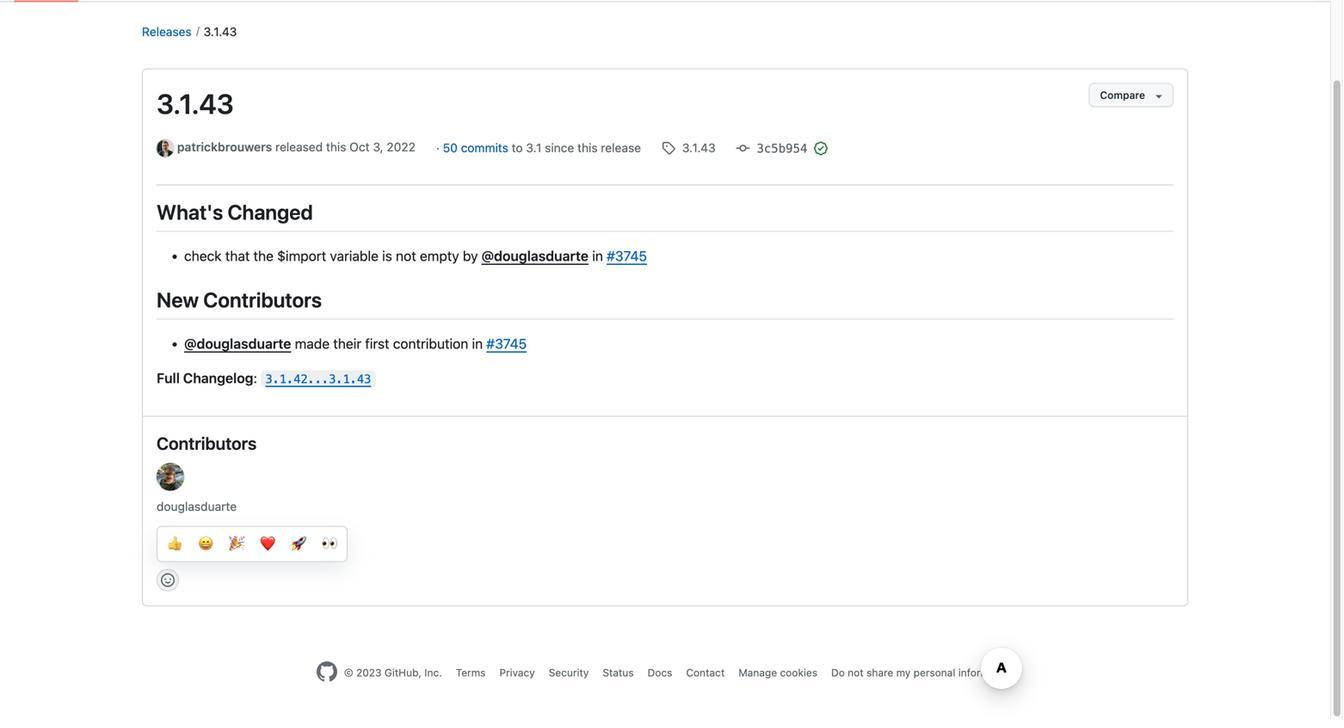 Task type: locate. For each thing, give the bounding box(es) containing it.
personal
[[914, 667, 956, 679]]

2 vertical spatial 3.1.43
[[682, 141, 716, 155]]

status link
[[603, 667, 634, 679]]

privacy
[[500, 667, 535, 679]]

2022
[[387, 140, 416, 154]]

0 horizontal spatial @douglasduarte link
[[184, 336, 291, 352]]

#3745 link
[[607, 248, 647, 264], [486, 336, 527, 352]]

#3745
[[607, 248, 647, 264], [486, 336, 527, 352]]

not
[[396, 248, 416, 264], [848, 667, 864, 679]]

2
[[247, 539, 253, 551]]

github,
[[385, 667, 422, 679]]

oct
[[350, 140, 370, 154]]

0 vertical spatial in
[[592, 248, 603, 264]]

this left 'oct'
[[326, 140, 346, 154]]

terms link
[[456, 667, 486, 679]]

not right is
[[396, 248, 416, 264]]

3.1.43 right releases link
[[204, 25, 237, 39]]

releases
[[142, 25, 192, 39]]

0 vertical spatial @douglasduarte
[[482, 248, 589, 264]]

menu
[[157, 526, 348, 563]]

manage cookies
[[739, 667, 818, 679]]

0 vertical spatial contributors
[[203, 288, 322, 312]]

3.1.42...3.1.43 link
[[261, 370, 376, 388]]

@douglasduarte link
[[482, 248, 589, 264], [184, 336, 291, 352]]

do
[[831, 667, 845, 679]]

0 vertical spatial #3745
[[607, 248, 647, 264]]

this
[[326, 140, 346, 154], [577, 141, 598, 155]]

assets
[[167, 532, 221, 553]]

0 horizontal spatial in
[[472, 336, 483, 352]]

contributors up @douglasduarte "icon"
[[157, 433, 257, 454]]

😄
[[198, 534, 213, 554]]

🎉 button
[[223, 531, 250, 558]]

0 horizontal spatial @douglasduarte
[[184, 336, 291, 352]]

1 horizontal spatial not
[[848, 667, 864, 679]]

release
[[601, 141, 641, 155]]

their
[[333, 336, 362, 352]]

1 vertical spatial #3745 link
[[486, 336, 527, 352]]

3.1.43 link right releases link
[[204, 25, 237, 39]]

0 vertical spatial 3.1.43 link
[[204, 25, 237, 39]]

3.1.43 right tag icon
[[682, 141, 716, 155]]

new
[[157, 288, 199, 312]]

1 horizontal spatial this
[[577, 141, 598, 155]]

1 horizontal spatial @douglasduarte link
[[482, 248, 589, 264]]

1 horizontal spatial @douglasduarte
[[482, 248, 589, 264]]

patrickbrouwers
[[177, 140, 272, 154]]

empty
[[420, 248, 459, 264]]

0 horizontal spatial #3745 link
[[486, 336, 527, 352]]

douglasduarte
[[157, 500, 237, 514]]

is
[[382, 248, 392, 264]]

1 vertical spatial not
[[848, 667, 864, 679]]

@douglasduarte link right the by
[[482, 248, 589, 264]]

@douglasduarte link up :
[[184, 336, 291, 352]]

menu containing 👍
[[157, 526, 348, 563]]

to
[[512, 141, 523, 155]]

1 vertical spatial 3.1.43 link
[[662, 139, 716, 157]]

@douglasduarte right the by
[[482, 248, 589, 264]]

verified commit signature image
[[814, 141, 828, 155]]

security
[[549, 667, 589, 679]]

commit image
[[736, 141, 750, 155]]

50 commits link
[[443, 141, 512, 155]]

🎉
[[229, 534, 244, 554]]

docs
[[648, 667, 672, 679]]

3.1.43 link
[[204, 25, 237, 39], [662, 139, 716, 157]]

what's
[[157, 200, 223, 224]]

@douglasduarte up :
[[184, 336, 291, 352]]

3,
[[373, 140, 383, 154]]

this right since
[[577, 141, 598, 155]]

what's changed
[[157, 200, 313, 224]]

0 vertical spatial #3745 link
[[607, 248, 647, 264]]

in
[[592, 248, 603, 264], [472, 336, 483, 352]]

3.1.43 link left commit icon
[[662, 139, 716, 157]]

1 vertical spatial @douglasduarte link
[[184, 336, 291, 352]]

check
[[184, 248, 222, 264]]

check that the $import variable is not empty by @douglasduarte in #3745
[[184, 248, 647, 264]]

🚀 button
[[285, 531, 312, 558]]

full
[[157, 370, 180, 387]]

3.1.43 up patrickbrouwers link
[[157, 87, 234, 120]]

©
[[344, 667, 353, 679]]

1 horizontal spatial 3.1.43 link
[[662, 139, 716, 157]]

contact link
[[686, 667, 725, 679]]

patrickbrouwers released this oct 3, 2022
[[177, 140, 416, 154]]

0 vertical spatial not
[[396, 248, 416, 264]]

by
[[463, 248, 478, 264]]

@douglasduarte
[[482, 248, 589, 264], [184, 336, 291, 352]]

made
[[295, 336, 330, 352]]

releases link
[[142, 25, 192, 39]]

3c5b954 link
[[736, 141, 811, 156]]

contributors down 'the'
[[203, 288, 322, 312]]

0 horizontal spatial this
[[326, 140, 346, 154]]

0 horizontal spatial 3.1.43 link
[[204, 25, 237, 39]]

3.1.43
[[204, 25, 237, 39], [157, 87, 234, 120], [682, 141, 716, 155]]

1 vertical spatial @douglasduarte
[[184, 336, 291, 352]]

contributors
[[203, 288, 322, 312], [157, 433, 257, 454]]

❤️ button
[[254, 531, 281, 558]]

1 vertical spatial #3745
[[486, 336, 527, 352]]

not right do
[[848, 667, 864, 679]]



Task type: describe. For each thing, give the bounding box(es) containing it.
1 vertical spatial contributors
[[157, 433, 257, 454]]

changed
[[228, 200, 313, 224]]

3.1.42...3.1.43
[[266, 373, 371, 386]]

0 horizontal spatial not
[[396, 248, 416, 264]]

contact
[[686, 667, 725, 679]]

that
[[225, 248, 250, 264]]

·
[[436, 141, 440, 155]]

1 horizontal spatial in
[[592, 248, 603, 264]]

privacy link
[[500, 667, 535, 679]]

do not share my personal information button
[[831, 665, 1014, 681]]

patrickbrouwers link
[[177, 140, 272, 154]]

contribution
[[393, 336, 468, 352]]

first
[[365, 336, 389, 352]]

😄 button
[[192, 531, 219, 558]]

0 vertical spatial @douglasduarte link
[[482, 248, 589, 264]]

cookies
[[780, 667, 818, 679]]

share
[[867, 667, 894, 679]]

🚀
[[291, 534, 306, 554]]

changelog
[[183, 370, 253, 387]]

0 vertical spatial 3.1.43
[[204, 25, 237, 39]]

triangle down image
[[1152, 89, 1166, 103]]

commits
[[461, 141, 508, 155]]

add or remove reactions element
[[157, 569, 179, 592]]

@douglasduarte image
[[157, 464, 184, 491]]

released
[[275, 140, 323, 154]]

inc.
[[424, 667, 442, 679]]

1 vertical spatial in
[[472, 336, 483, 352]]

since
[[545, 141, 574, 155]]

1 horizontal spatial #3745
[[607, 248, 647, 264]]

docs link
[[648, 667, 672, 679]]

3.1
[[526, 141, 542, 155]]

· 50 commits to 3.1           since this release
[[436, 141, 641, 155]]

1 horizontal spatial #3745 link
[[607, 248, 647, 264]]

new contributors
[[157, 288, 322, 312]]

status
[[603, 667, 634, 679]]

not inside button
[[848, 667, 864, 679]]

terms
[[456, 667, 486, 679]]

homepage image
[[317, 662, 337, 683]]

manage
[[739, 667, 777, 679]]

$import
[[277, 248, 326, 264]]

compare
[[1100, 89, 1145, 101]]

do not share my personal information
[[831, 667, 1014, 679]]

security link
[[549, 667, 589, 679]]

1 vertical spatial 3.1.43
[[157, 87, 234, 120]]

tag image
[[662, 141, 676, 155]]

❤️
[[260, 534, 275, 554]]

3c5b954
[[757, 141, 808, 156]]

50
[[443, 141, 458, 155]]

my
[[896, 667, 911, 679]]

compare button
[[1089, 83, 1174, 107]]

the
[[253, 248, 274, 264]]

@patrickbrouwers image
[[157, 140, 174, 157]]

manage cookies button
[[739, 665, 818, 681]]

information
[[958, 667, 1014, 679]]

0 horizontal spatial #3745
[[486, 336, 527, 352]]

👀
[[322, 534, 337, 554]]

add or remove reactions image
[[161, 574, 175, 587]]

👍
[[167, 534, 182, 554]]

variable
[[330, 248, 379, 264]]

👍 button
[[161, 531, 188, 558]]

👀 button
[[316, 531, 343, 558]]

2023
[[356, 667, 382, 679]]

@douglasduarte made their first contribution in #3745
[[184, 336, 527, 352]]

full changelog : 3.1.42...3.1.43
[[157, 370, 371, 387]]

:
[[253, 370, 257, 387]]

© 2023 github, inc.
[[344, 667, 442, 679]]



Task type: vqa. For each thing, say whether or not it's contained in the screenshot.
Notifications Image
no



